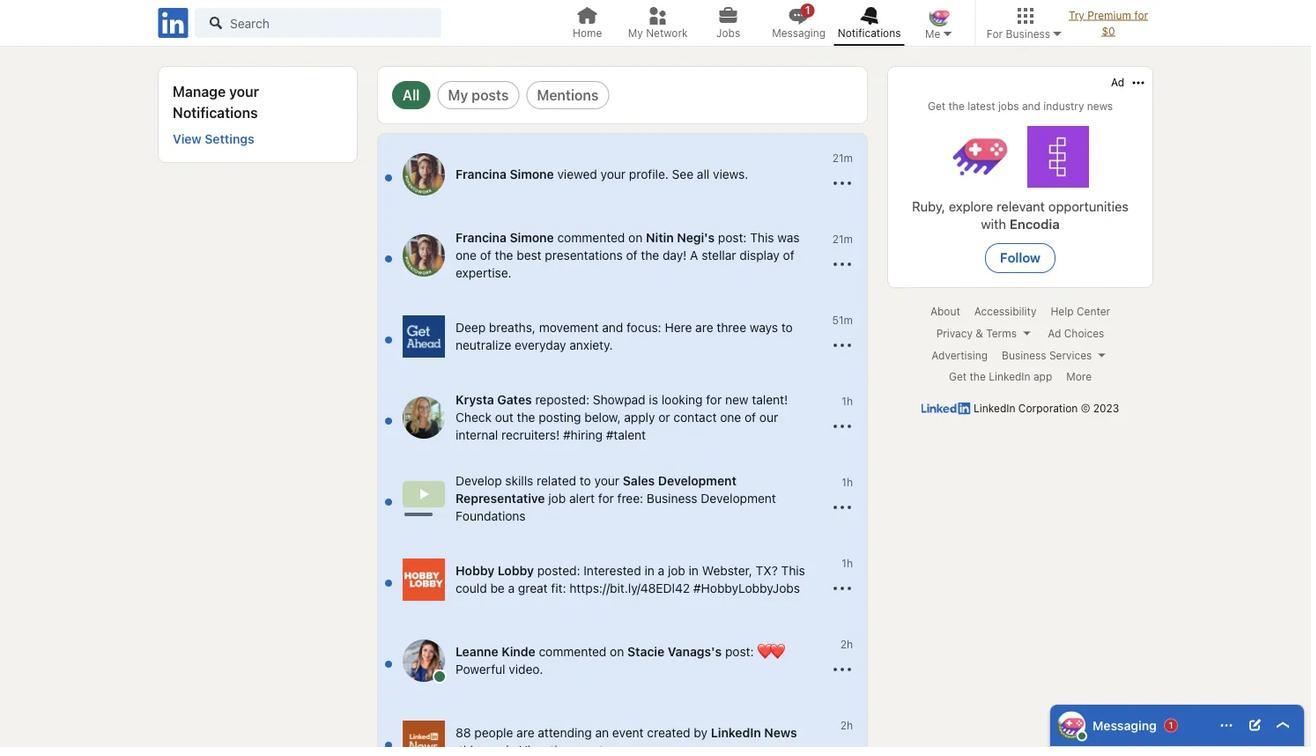 Task type: vqa. For each thing, say whether or not it's contained in the screenshot.
Open messenger dropdown menu icon at the right
no



Task type: describe. For each thing, give the bounding box(es) containing it.
leanne
[[456, 645, 499, 659]]

contact
[[674, 410, 717, 425]]

new image for deep
[[385, 337, 392, 344]]

about link
[[931, 305, 961, 319]]

free:
[[618, 491, 644, 506]]

1 horizontal spatial ruby anderson image
[[1058, 712, 1086, 740]]

a
[[690, 248, 699, 263]]

❤️❤️
[[757, 645, 782, 659]]

check
[[456, 410, 492, 425]]

best
[[517, 248, 542, 263]]

new image for krysta gates
[[385, 418, 392, 425]]

©
[[1081, 402, 1091, 415]]

your for profile.
[[601, 167, 626, 182]]

leanne kinde
[[456, 645, 536, 659]]

all
[[697, 167, 710, 182]]

0 vertical spatial ruby anderson image
[[930, 5, 951, 26]]

deep
[[456, 320, 486, 335]]

Mentions button
[[527, 81, 609, 109]]

for
[[987, 27, 1003, 40]]

advertising link
[[932, 349, 988, 363]]

linkedin inside button
[[989, 371, 1031, 383]]

try premium for $0 link
[[1065, 0, 1153, 46]]

sales
[[623, 474, 655, 488]]

simone for commented on
[[510, 231, 554, 245]]

manage
[[173, 83, 226, 100]]

0 vertical spatial notifications
[[838, 27, 901, 39]]

notifications link
[[834, 0, 905, 46]]

development inside sales development representative
[[658, 474, 737, 488]]

and
[[602, 320, 623, 335]]

linkedin for corporation
[[974, 402, 1016, 415]]

was
[[778, 231, 800, 245]]

#hiring
[[563, 428, 603, 442]]

view krysta gates' profile image
[[403, 397, 445, 439]]

people
[[475, 726, 513, 740]]

stacie
[[628, 645, 665, 659]]

everyday
[[515, 338, 566, 353]]

hobby lobby
[[456, 564, 534, 578]]

business inside job alert for free: business development foundations
[[647, 491, 698, 506]]

view francina simone's profile image
[[403, 153, 445, 196]]

new
[[725, 393, 749, 407]]

nitin negi's
[[646, 231, 715, 245]]

1 vertical spatial messaging
[[1093, 718, 1157, 733]]

ad choices link
[[1048, 327, 1105, 341]]

posted:
[[538, 564, 581, 578]]

center
[[1077, 305, 1111, 318]]

gates
[[498, 393, 532, 407]]

for business
[[987, 27, 1051, 40]]

settings menu image
[[832, 173, 853, 194]]

anxiety.
[[570, 338, 613, 353]]

apply
[[624, 410, 655, 425]]

or
[[659, 410, 670, 425]]

skills
[[505, 474, 534, 488]]

for inside reposted: showpad is looking for new talent! check out the posting below, apply or contact one of our internal recruiters! #hiring #talent
[[706, 393, 722, 407]]

video.
[[509, 662, 543, 677]]

recruiters!
[[502, 428, 560, 442]]

viewed your profile. see all views.
[[558, 167, 749, 182]]

on for stacie
[[610, 645, 624, 659]]

your for notifications
[[229, 83, 259, 100]]

messaging button
[[1093, 717, 1157, 735]]

ways
[[750, 320, 778, 335]]

here
[[665, 320, 692, 335]]

of up expertise.
[[480, 248, 492, 263]]

post: this was one of the best presentations of the day! a stellar display of expertise.
[[456, 231, 800, 280]]

2 1h from the top
[[842, 476, 853, 489]]

this inside "posted: interested in a job in webster, tx? this could be a great fit: https://bit.ly/48edl42 #hobbylobbyjobs"
[[781, 564, 806, 578]]

be
[[491, 581, 505, 596]]

job inside job alert for free: business development foundations
[[549, 491, 566, 506]]

help
[[1051, 305, 1074, 318]]

commented on for stacie vanags's
[[539, 645, 624, 659]]

1 new image from the top
[[385, 256, 392, 263]]

is
[[649, 393, 658, 407]]

for for job alert for free: business development foundations
[[598, 491, 614, 506]]

interested
[[584, 564, 641, 578]]

foundations
[[456, 509, 526, 524]]

21m for commented on
[[833, 233, 853, 245]]

2 vertical spatial your
[[595, 474, 620, 488]]

francina simone for viewed
[[456, 167, 554, 182]]

day!
[[663, 248, 687, 263]]

posting
[[539, 410, 581, 425]]

on for nitin
[[629, 231, 643, 245]]

commented on for nitin negi's
[[558, 231, 643, 245]]

ad
[[1048, 327, 1062, 339]]

linkedin for news
[[711, 726, 761, 740]]

posts
[[472, 87, 509, 104]]

by
[[694, 726, 708, 740]]

this inside post: this was one of the best presentations of the day! a stellar display of expertise.
[[750, 231, 774, 245]]

Search text field
[[195, 8, 442, 38]]

corporation
[[1019, 402, 1078, 415]]

0 horizontal spatial 1
[[805, 4, 811, 16]]

advertising
[[932, 349, 988, 361]]

the down nitin
[[641, 248, 660, 263]]

vanags's
[[668, 645, 722, 659]]

home link
[[552, 0, 623, 46]]

nitin
[[646, 231, 674, 245]]

https://bit.ly/48edl42
[[570, 581, 690, 596]]

my for my network
[[628, 27, 643, 39]]

display
[[740, 248, 780, 263]]

out
[[495, 410, 514, 425]]

sales development representative
[[456, 474, 737, 506]]

new image for francina simone
[[385, 175, 392, 182]]

movement
[[539, 320, 599, 335]]

accessibility
[[975, 305, 1037, 318]]

ad choices
[[1048, 327, 1105, 339]]

deep breaths, movement and focus: here are three ways to neutralize everyday anxiety. link
[[456, 319, 818, 354]]

stacie vanags's
[[628, 645, 722, 659]]

0 vertical spatial a
[[658, 564, 665, 578]]

the left best
[[495, 248, 513, 263]]

develop skills related to your
[[456, 474, 620, 488]]

stellar
[[702, 248, 737, 263]]

My posts button
[[438, 81, 520, 109]]

0 horizontal spatial a
[[508, 581, 515, 596]]

development inside job alert for free: business development foundations
[[701, 491, 776, 506]]

linkedin corporation © 2023
[[974, 402, 1120, 415]]



Task type: locate. For each thing, give the bounding box(es) containing it.
2h right the news
[[841, 720, 853, 732]]

1 horizontal spatial job
[[668, 564, 686, 578]]

presentations
[[545, 248, 623, 263]]

great
[[518, 581, 548, 596]]

2h
[[841, 639, 853, 651], [841, 720, 853, 732]]

all
[[403, 87, 420, 104]]

88
[[456, 726, 471, 740]]

francina simone for commented
[[456, 231, 554, 245]]

0 vertical spatial post:
[[718, 231, 747, 245]]

All button
[[392, 81, 431, 109]]

0 vertical spatial commented
[[558, 231, 625, 245]]

for business button
[[976, 0, 1065, 46]]

0 horizontal spatial job
[[549, 491, 566, 506]]

1 left notifications link
[[805, 4, 811, 16]]

0 vertical spatial francina
[[456, 167, 507, 182]]

2 vertical spatial for
[[598, 491, 614, 506]]

1 horizontal spatial on
[[629, 231, 643, 245]]

4 new image from the top
[[385, 661, 392, 668]]

jobs link
[[693, 0, 764, 46]]

new image for develop
[[385, 499, 392, 506]]

new image for 88
[[385, 742, 392, 748]]

0 horizontal spatial on
[[610, 645, 624, 659]]

the inside reposted: showpad is looking for new talent! check out the posting below, apply or contact one of our internal recruiters! #hiring #talent
[[517, 410, 535, 425]]

21m right was
[[833, 233, 853, 245]]

1 vertical spatial commented on
[[539, 645, 624, 659]]

notifications left me
[[838, 27, 901, 39]]

0 horizontal spatial are
[[517, 726, 535, 740]]

help center link
[[1051, 305, 1111, 319]]

1 in from the left
[[645, 564, 655, 578]]

new image
[[385, 256, 392, 263], [385, 337, 392, 344], [385, 499, 392, 506], [385, 661, 392, 668], [385, 742, 392, 748]]

in left webster,
[[689, 564, 699, 578]]

2h for 'view linkedin news' icon
[[841, 720, 853, 732]]

for
[[1135, 9, 1149, 21], [706, 393, 722, 407], [598, 491, 614, 506]]

0 vertical spatial 1
[[805, 4, 811, 16]]

francina simone up best
[[456, 231, 554, 245]]

linkedin image
[[155, 5, 191, 41], [155, 5, 191, 41], [922, 402, 971, 415], [922, 402, 971, 415]]

0 vertical spatial to
[[782, 320, 793, 335]]

your up job alert for free: business development foundations
[[595, 474, 620, 488]]

0 vertical spatial for
[[1135, 9, 1149, 21]]

are
[[696, 320, 714, 335], [517, 726, 535, 740]]

1 horizontal spatial in
[[689, 564, 699, 578]]

view hobby lobby image
[[403, 559, 445, 601]]

on
[[629, 231, 643, 245], [610, 645, 624, 659]]

1 vertical spatial 1h
[[842, 476, 853, 489]]

posted: interested in a job in webster, tx? this could be a great fit: https://bit.ly/48edl42 #hobbylobbyjobs
[[456, 564, 806, 596]]

post: ❤️❤️ powerful video.
[[456, 645, 782, 677]]

negi's
[[677, 231, 715, 245]]

1 vertical spatial 1
[[1169, 721, 1174, 731]]

1 vertical spatial on
[[610, 645, 624, 659]]

this up display
[[750, 231, 774, 245]]

0 vertical spatial 21m
[[833, 152, 853, 164]]

notifications inside manage your notifications
[[173, 104, 258, 121]]

0 vertical spatial francina simone
[[456, 167, 554, 182]]

3 new image from the top
[[385, 499, 392, 506]]

0 vertical spatial on
[[629, 231, 643, 245]]

of down was
[[783, 248, 795, 263]]

1 francina simone from the top
[[456, 167, 554, 182]]

0 horizontal spatial messaging
[[772, 27, 826, 39]]

1 vertical spatial to
[[580, 474, 591, 488]]

the inside button
[[970, 371, 986, 383]]

1h for hobby lobby
[[842, 558, 853, 570]]

francina simone
[[456, 167, 554, 182], [456, 231, 554, 245]]

francina right view francina simone's profile icon
[[456, 167, 507, 182]]

my network
[[628, 27, 688, 39]]

1 vertical spatial simone
[[510, 231, 554, 245]]

fit:
[[551, 581, 566, 596]]

view linkedin news image
[[403, 721, 445, 748]]

looking
[[662, 393, 703, 407]]

a up https://bit.ly/48edl42
[[658, 564, 665, 578]]

linkedin down get the linkedin app button
[[974, 402, 1016, 415]]

lobby
[[498, 564, 534, 578]]

1 vertical spatial 2h
[[841, 720, 853, 732]]

for inside try premium for $0
[[1135, 9, 1149, 21]]

help center
[[1051, 305, 1111, 318]]

your inside manage your notifications
[[229, 83, 259, 100]]

your left 'profile.'
[[601, 167, 626, 182]]

2 2h from the top
[[841, 720, 853, 732]]

2 francina from the top
[[456, 231, 507, 245]]

for inside job alert for free: business development foundations
[[598, 491, 614, 506]]

are right here
[[696, 320, 714, 335]]

simone up best
[[510, 231, 554, 245]]

in up https://bit.ly/48edl42
[[645, 564, 655, 578]]

1 2h from the top
[[841, 639, 853, 651]]

notifications up view settings
[[173, 104, 258, 121]]

0 vertical spatial are
[[696, 320, 714, 335]]

1 horizontal spatial this
[[781, 564, 806, 578]]

accessibility link
[[975, 305, 1037, 319]]

1 right messaging button
[[1169, 721, 1174, 731]]

linkedin right by
[[711, 726, 761, 740]]

commented up video.
[[539, 645, 607, 659]]

0 vertical spatial 2h
[[841, 639, 853, 651]]

my inside button
[[448, 87, 468, 104]]

commented for simone
[[558, 231, 625, 245]]

0 vertical spatial new image
[[385, 175, 392, 182]]

5 new image from the top
[[385, 742, 392, 748]]

commented on up presentations
[[558, 231, 643, 245]]

for left 'new'
[[706, 393, 722, 407]]

ruby anderson image up me
[[930, 5, 951, 26]]

development
[[658, 474, 737, 488], [701, 491, 776, 506]]

francina up expertise.
[[456, 231, 507, 245]]

2023
[[1094, 402, 1120, 415]]

premium
[[1088, 9, 1132, 21]]

your
[[229, 83, 259, 100], [601, 167, 626, 182], [595, 474, 620, 488]]

2 vertical spatial 1h
[[842, 558, 853, 570]]

simone for viewed your profile. see all views.
[[510, 167, 554, 182]]

job down related
[[549, 491, 566, 506]]

event
[[613, 726, 644, 740]]

get the linkedin app button
[[949, 370, 1053, 384]]

in
[[645, 564, 655, 578], [689, 564, 699, 578]]

1 vertical spatial linkedin
[[974, 402, 1016, 415]]

1 vertical spatial your
[[601, 167, 626, 182]]

profile.
[[629, 167, 669, 182]]

0 vertical spatial messaging
[[772, 27, 826, 39]]

simone
[[510, 167, 554, 182], [510, 231, 554, 245]]

development right sales
[[658, 474, 737, 488]]

for for try premium for $0
[[1135, 9, 1149, 21]]

2 horizontal spatial for
[[1135, 9, 1149, 21]]

1 horizontal spatial my
[[628, 27, 643, 39]]

1 horizontal spatial business
[[1006, 27, 1051, 40]]

1 vertical spatial a
[[508, 581, 515, 596]]

post: for this
[[718, 231, 747, 245]]

your right manage at the top
[[229, 83, 259, 100]]

0 horizontal spatial in
[[645, 564, 655, 578]]

3 1h from the top
[[842, 558, 853, 570]]

the up recruiters!
[[517, 410, 535, 425]]

new image for hobby lobby
[[385, 580, 392, 587]]

new image left view francina simone's profile icon
[[385, 175, 392, 182]]

linkedin left 'app' in the right of the page
[[989, 371, 1031, 383]]

commented for kinde
[[539, 645, 607, 659]]

new image left view krysta gates' profile image
[[385, 418, 392, 425]]

1h
[[842, 395, 853, 408], [842, 476, 853, 489], [842, 558, 853, 570]]

1 simone from the top
[[510, 167, 554, 182]]

post: left ❤️❤️
[[725, 645, 754, 659]]

1 horizontal spatial are
[[696, 320, 714, 335]]

2h right ❤️❤️
[[841, 639, 853, 651]]

2 simone from the top
[[510, 231, 554, 245]]

mentions
[[537, 87, 599, 104]]

job alert for free: business development foundations
[[456, 491, 776, 524]]

0 horizontal spatial my
[[448, 87, 468, 104]]

0 vertical spatial my
[[628, 27, 643, 39]]

view leanne kinde's profile image
[[403, 640, 445, 682]]

0 vertical spatial 1h
[[842, 395, 853, 408]]

deep breaths, movement and focus: here are three ways to neutralize everyday anxiety.
[[456, 320, 793, 353]]

business inside dropdown button
[[1006, 27, 1051, 40]]

1 horizontal spatial 1
[[1169, 721, 1174, 731]]

of left our
[[745, 410, 756, 425]]

are right the people
[[517, 726, 535, 740]]

1 vertical spatial job
[[668, 564, 686, 578]]

on left stacie
[[610, 645, 624, 659]]

1 horizontal spatial to
[[782, 320, 793, 335]]

showpad
[[593, 393, 646, 407]]

my for my posts
[[448, 87, 468, 104]]

related
[[537, 474, 577, 488]]

2 francina simone from the top
[[456, 231, 554, 245]]

a
[[658, 564, 665, 578], [508, 581, 515, 596]]

1 vertical spatial new image
[[385, 418, 392, 425]]

0 vertical spatial business
[[1006, 27, 1051, 40]]

0 horizontal spatial this
[[750, 231, 774, 245]]

1 vertical spatial are
[[517, 726, 535, 740]]

2 21m from the top
[[833, 233, 853, 245]]

2h for view leanne kinde's profile 'image'
[[841, 639, 853, 651]]

one down 'new'
[[720, 410, 742, 425]]

try premium for $0
[[1069, 9, 1149, 37]]

my posts
[[448, 87, 509, 104]]

view settings
[[173, 132, 254, 146]]

1 new image from the top
[[385, 175, 392, 182]]

to right ways
[[782, 320, 793, 335]]

one inside post: this was one of the best presentations of the day! a stellar display of expertise.
[[456, 248, 477, 263]]

21m up settings menu icon
[[833, 152, 853, 164]]

messaging
[[772, 27, 826, 39], [1093, 718, 1157, 733]]

one inside reposted: showpad is looking for new talent! check out the posting below, apply or contact one of our internal recruiters! #hiring #talent
[[720, 410, 742, 425]]

on left nitin
[[629, 231, 643, 245]]

1 vertical spatial for
[[706, 393, 722, 407]]

1 francina from the top
[[456, 167, 507, 182]]

job inside "posted: interested in a job in webster, tx? this could be a great fit: https://bit.ly/48edl42 #hobbylobbyjobs"
[[668, 564, 686, 578]]

1 horizontal spatial for
[[706, 393, 722, 407]]

my network link
[[623, 0, 693, 46]]

new image
[[385, 175, 392, 182], [385, 418, 392, 425], [385, 580, 392, 587]]

0 horizontal spatial to
[[580, 474, 591, 488]]

settings
[[205, 132, 254, 146]]

francina for commented on
[[456, 231, 507, 245]]

a right the 'be'
[[508, 581, 515, 596]]

linkedin news
[[711, 726, 797, 740]]

focus:
[[627, 320, 662, 335]]

neutralize
[[456, 338, 512, 353]]

development up webster,
[[701, 491, 776, 506]]

1 vertical spatial ruby anderson image
[[1058, 712, 1086, 740]]

commented on up video.
[[539, 645, 624, 659]]

job up https://bit.ly/48edl42
[[668, 564, 686, 578]]

21m for viewed your profile. see all views.
[[833, 152, 853, 164]]

see
[[672, 167, 694, 182]]

the
[[495, 248, 513, 263], [641, 248, 660, 263], [970, 371, 986, 383], [517, 410, 535, 425]]

to inside deep breaths, movement and focus: here are three ways to neutralize everyday anxiety.
[[782, 320, 793, 335]]

post: up stellar
[[718, 231, 747, 245]]

1 vertical spatial commented
[[539, 645, 607, 659]]

get the linkedin app
[[949, 371, 1053, 383]]

0 horizontal spatial for
[[598, 491, 614, 506]]

1 21m from the top
[[833, 152, 853, 164]]

view
[[173, 132, 202, 146]]

small image
[[941, 26, 955, 41]]

commented
[[558, 231, 625, 245], [539, 645, 607, 659]]

for right alert
[[598, 491, 614, 506]]

post: inside post: this was one of the best presentations of the day! a stellar display of expertise.
[[718, 231, 747, 245]]

alert
[[569, 491, 595, 506]]

1 horizontal spatial a
[[658, 564, 665, 578]]

0 horizontal spatial ruby anderson image
[[930, 5, 951, 26]]

of inside reposted: showpad is looking for new talent! check out the posting below, apply or contact one of our internal recruiters! #hiring #talent
[[745, 410, 756, 425]]

an
[[595, 726, 609, 740]]

three
[[717, 320, 747, 335]]

0 horizontal spatial one
[[456, 248, 477, 263]]

kinde
[[502, 645, 536, 659]]

1 vertical spatial post:
[[725, 645, 754, 659]]

1 horizontal spatial messaging
[[1093, 718, 1157, 733]]

francina simone left viewed
[[456, 167, 554, 182]]

my left posts
[[448, 87, 468, 104]]

this right the tx? on the bottom right of the page
[[781, 564, 806, 578]]

francina
[[456, 167, 507, 182], [456, 231, 507, 245]]

1h for krysta gates
[[842, 395, 853, 408]]

1 vertical spatial one
[[720, 410, 742, 425]]

post: for ❤️❤️
[[725, 645, 754, 659]]

2 vertical spatial linkedin
[[711, 726, 761, 740]]

of left day!
[[626, 248, 638, 263]]

1 horizontal spatial one
[[720, 410, 742, 425]]

2 new image from the top
[[385, 337, 392, 344]]

1 vertical spatial francina
[[456, 231, 507, 245]]

reposted:
[[535, 393, 590, 407]]

one
[[456, 248, 477, 263], [720, 410, 742, 425]]

my left the "network"
[[628, 27, 643, 39]]

me
[[926, 27, 941, 40]]

for right premium
[[1135, 9, 1149, 21]]

business right for
[[1006, 27, 1051, 40]]

88 people are attending an event created by
[[456, 726, 708, 740]]

0 vertical spatial simone
[[510, 167, 554, 182]]

new image left view hobby lobby image
[[385, 580, 392, 587]]

choices
[[1065, 327, 1105, 339]]

0 vertical spatial your
[[229, 83, 259, 100]]

my inside 'link'
[[628, 27, 643, 39]]

1 vertical spatial notifications
[[173, 104, 258, 121]]

1 vertical spatial francina simone
[[456, 231, 554, 245]]

2 in from the left
[[689, 564, 699, 578]]

the right get
[[970, 371, 986, 383]]

attending
[[538, 726, 592, 740]]

internal
[[456, 428, 498, 442]]

commented up presentations
[[558, 231, 625, 245]]

news
[[765, 726, 797, 740]]

develop
[[456, 474, 502, 488]]

0 vertical spatial job
[[549, 491, 566, 506]]

francina for viewed your profile. see all views.
[[456, 167, 507, 182]]

are inside deep breaths, movement and focus: here are three ways to neutralize everyday anxiety.
[[696, 320, 714, 335]]

representative
[[456, 491, 545, 506]]

1 vertical spatial this
[[781, 564, 806, 578]]

simone left viewed
[[510, 167, 554, 182]]

post: inside post: ❤️❤️ powerful video.
[[725, 645, 754, 659]]

1 vertical spatial development
[[701, 491, 776, 506]]

1 vertical spatial my
[[448, 87, 468, 104]]

webster,
[[702, 564, 753, 578]]

0 horizontal spatial notifications
[[173, 104, 258, 121]]

0 horizontal spatial business
[[647, 491, 698, 506]]

3 new image from the top
[[385, 580, 392, 587]]

1 vertical spatial 21m
[[833, 233, 853, 245]]

1 1h from the top
[[842, 395, 853, 408]]

0 vertical spatial one
[[456, 248, 477, 263]]

post:
[[718, 231, 747, 245], [725, 645, 754, 659]]

notifications
[[838, 27, 901, 39], [173, 104, 258, 121]]

could
[[456, 581, 487, 596]]

ruby anderson image
[[930, 5, 951, 26], [1058, 712, 1086, 740]]

0 vertical spatial linkedin
[[989, 371, 1031, 383]]

ruby anderson image left messaging button
[[1058, 712, 1086, 740]]

jobs
[[717, 27, 741, 39]]

krysta gates
[[456, 393, 532, 407]]

business down sales
[[647, 491, 698, 506]]

krysta
[[456, 393, 494, 407]]

1 vertical spatial business
[[647, 491, 698, 506]]

view francina simone's profile image
[[403, 234, 445, 277]]

2 new image from the top
[[385, 418, 392, 425]]

0 vertical spatial commented on
[[558, 231, 643, 245]]

0 vertical spatial development
[[658, 474, 737, 488]]

2 vertical spatial new image
[[385, 580, 392, 587]]

one up expertise.
[[456, 248, 477, 263]]

to up alert
[[580, 474, 591, 488]]

0 vertical spatial this
[[750, 231, 774, 245]]

1 horizontal spatial notifications
[[838, 27, 901, 39]]



